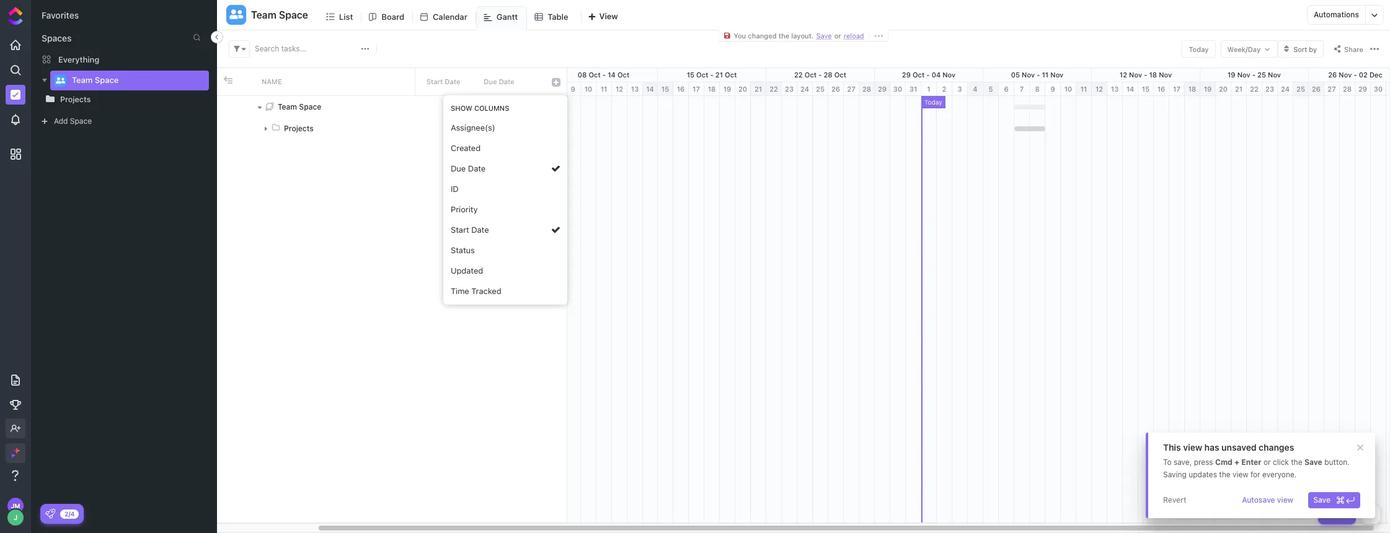 Task type: locate. For each thing, give the bounding box(es) containing it.
date down priority
[[471, 225, 489, 235]]

23 down the 22 oct - 28 oct element
[[785, 85, 794, 93]]

17 down 12 nov - 18 nov element
[[1173, 85, 1181, 93]]

2 horizontal spatial 22
[[1250, 85, 1259, 93]]

2 18 element from the left
[[1185, 82, 1201, 96]]

9 down 08 oct - 14 oct element
[[571, 85, 575, 93]]

1 horizontal spatial 18
[[1149, 71, 1157, 79]]

17 element
[[689, 82, 705, 96], [1170, 82, 1185, 96]]

22 element
[[767, 82, 782, 96], [1247, 82, 1263, 96]]

team space down everything
[[72, 75, 119, 85]]

11 element
[[597, 82, 612, 96], [1077, 82, 1092, 96]]

Search tasks... text field
[[255, 40, 385, 58]]

7
[[1020, 85, 1024, 93]]

due up columns
[[484, 78, 497, 86]]

save
[[1305, 458, 1323, 468], [1314, 496, 1331, 505]]

team up projects
[[72, 75, 93, 85]]

27 for second 27 element from the left
[[1328, 85, 1336, 93]]

19 element down 15 oct - 21 oct element
[[720, 82, 736, 96]]

11 element right the 8
[[1077, 82, 1092, 96]]

0 vertical spatial or
[[835, 32, 841, 40]]

1 29 element from the left
[[875, 82, 891, 96]]

16 for second 16 element
[[1158, 85, 1165, 93]]

1 horizontal spatial 22 element
[[1247, 82, 1263, 96]]

02
[[1359, 71, 1368, 79]]

15 for 15 oct - 21 oct
[[687, 71, 695, 79]]

0 horizontal spatial 24 element
[[798, 82, 813, 96]]

1 28 element from the left
[[860, 82, 875, 96]]

1 horizontal spatial start
[[451, 225, 469, 235]]

0 horizontal spatial 30
[[894, 85, 902, 93]]

29 left 31 at the right top of page
[[878, 85, 887, 93]]

30 left 1 element
[[1374, 85, 1383, 93]]

1 horizontal spatial 23
[[1266, 85, 1274, 93]]

19 nov - 25 nov
[[1228, 71, 1281, 79]]

18 element down "today" button
[[1185, 82, 1201, 96]]

1 horizontal spatial 26 element
[[1309, 82, 1325, 96]]

due date
[[484, 78, 515, 86], [451, 164, 486, 174]]

2 vertical spatial the
[[1219, 471, 1231, 480]]

21 element down 19 nov - 25 nov
[[1232, 82, 1247, 96]]

1 horizontal spatial 28 element
[[1340, 82, 1356, 96]]

18
[[1149, 71, 1157, 79], [708, 85, 716, 93], [1189, 85, 1196, 93]]

17 element down 15 oct - 21 oct
[[689, 82, 705, 96]]

20 element
[[736, 82, 751, 96], [1216, 82, 1232, 96]]

or left click
[[1264, 458, 1271, 468]]

28 element left 31 at the right top of page
[[860, 82, 875, 96]]

15 element down 15 oct - 21 oct element
[[658, 82, 673, 96]]

1 horizontal spatial 21 element
[[1232, 82, 1247, 96]]

1 horizontal spatial 14 element
[[1123, 82, 1139, 96]]

view down +
[[1233, 471, 1249, 480]]

23 element down 19 nov - 25 nov element
[[1263, 82, 1278, 96]]

2 - from the left
[[710, 71, 714, 79]]

26
[[1328, 71, 1337, 79], [832, 85, 840, 93], [1312, 85, 1321, 93]]

3 - from the left
[[819, 71, 822, 79]]

1 horizontal spatial 29 element
[[1356, 82, 1371, 96]]

start date down priority
[[451, 225, 489, 235]]

1 horizontal spatial 21
[[755, 85, 762, 93]]

today button
[[1182, 40, 1216, 58]]

2 17 from the left
[[1173, 85, 1181, 93]]

11 inside 'element'
[[1042, 71, 1049, 79]]

9
[[571, 85, 575, 93], [1051, 85, 1055, 93]]

2 13 from the left
[[1111, 85, 1119, 93]]

1 horizontal spatial or
[[1264, 458, 1271, 468]]

1 horizontal spatial due
[[484, 78, 497, 86]]

show columns
[[451, 104, 509, 112]]

1 horizontal spatial 30
[[1374, 85, 1383, 93]]

1 horizontal spatial 18 element
[[1185, 82, 1201, 96]]

space down 'everything' link
[[95, 75, 119, 85]]

10 element down 08
[[581, 82, 597, 96]]

table link
[[548, 6, 573, 30]]

name
[[262, 78, 282, 86]]

22 oct - 28 oct element
[[767, 68, 875, 82]]

12 for first 12 element from the left
[[616, 85, 623, 93]]

22
[[794, 71, 803, 79], [770, 85, 778, 93], [1250, 85, 1259, 93]]

nov
[[943, 71, 956, 79], [1022, 71, 1035, 79], [1051, 71, 1064, 79], [1129, 71, 1142, 79], [1159, 71, 1172, 79], [1238, 71, 1251, 79], [1268, 71, 1281, 79], [1339, 71, 1352, 79]]

0 horizontal spatial 21
[[716, 71, 723, 79]]

16 down 12 nov - 18 nov element
[[1158, 85, 1165, 93]]

24
[[801, 85, 809, 93], [1281, 85, 1290, 93]]

12 element down 12 nov - 18 nov element
[[1092, 82, 1108, 96]]

save down button. at the right of page
[[1314, 496, 1331, 505]]

16 element down 15 oct - 21 oct
[[673, 82, 689, 96]]

name column header
[[254, 68, 416, 96]]

0 horizontal spatial the
[[779, 32, 790, 40]]

14
[[608, 71, 616, 79], [646, 85, 654, 93], [1127, 85, 1134, 93]]

2 11 element from the left
[[1077, 82, 1092, 96]]

19 nov - 25 nov element
[[1201, 68, 1309, 82]]

0 horizontal spatial or
[[835, 32, 841, 40]]

13 down 08 oct - 14 oct element
[[631, 85, 639, 93]]

25 element down the 22 oct - 28 oct element
[[813, 82, 829, 96]]

15 for 2nd 15 element from right
[[662, 85, 669, 93]]

25
[[1258, 71, 1266, 79], [816, 85, 825, 93], [1297, 85, 1305, 93]]

1 vertical spatial the
[[1291, 458, 1303, 468]]

2 17 element from the left
[[1170, 82, 1185, 96]]

13 element
[[628, 82, 643, 96], [1108, 82, 1123, 96]]

16 element
[[673, 82, 689, 96], [1154, 82, 1170, 96]]

save button
[[1309, 493, 1361, 509]]

this view has unsaved changes to save, press cmd + enter or click the save button. saving updates the view for everyone.
[[1163, 443, 1350, 480]]

20 element down 15 oct - 21 oct element
[[736, 82, 751, 96]]

1 horizontal spatial 27
[[1328, 85, 1336, 93]]

29 element left 31 at the right top of page
[[875, 82, 891, 96]]

0 vertical spatial start date
[[426, 78, 460, 86]]

1 23 element from the left
[[782, 82, 798, 96]]

29 down the 02
[[1359, 85, 1367, 93]]

due date inside column header
[[484, 78, 515, 86]]

1 horizontal spatial today
[[1189, 45, 1209, 53]]

10 right the 8
[[1065, 85, 1072, 93]]

0 horizontal spatial 30 element
[[891, 82, 906, 96]]

2 horizontal spatial 28
[[1343, 85, 1352, 93]]

1 horizontal spatial 20
[[1219, 85, 1228, 93]]

0 horizontal spatial 16
[[677, 85, 685, 93]]

14 down the '12 nov - 18 nov'
[[1127, 85, 1134, 93]]

2 30 from the left
[[1374, 85, 1383, 93]]

start date column header
[[416, 68, 471, 96]]

1 column header from the left
[[217, 68, 236, 96]]

1 vertical spatial team
[[72, 75, 93, 85]]

projects
[[60, 95, 91, 104]]

team space inside team space button
[[251, 9, 308, 20]]

0 horizontal spatial 24
[[801, 85, 809, 93]]

1 horizontal spatial 23 element
[[1263, 82, 1278, 96]]

22 down 19 nov - 25 nov element
[[1250, 85, 1259, 93]]

1 horizontal spatial 29
[[902, 71, 911, 79]]

1 20 element from the left
[[736, 82, 751, 96]]

date up "show"
[[445, 78, 460, 86]]

2 27 from the left
[[1328, 85, 1336, 93]]

0 horizontal spatial today
[[925, 99, 942, 106]]

1
[[927, 85, 931, 93]]

2 9 from the left
[[1051, 85, 1055, 93]]

columns
[[474, 104, 509, 112]]

- for 25
[[1253, 71, 1256, 79]]

unsaved
[[1222, 443, 1257, 453]]

0 horizontal spatial 20
[[739, 85, 747, 93]]

14 element down the '12 nov - 18 nov'
[[1123, 82, 1139, 96]]

3 nov from the left
[[1051, 71, 1064, 79]]

6 oct from the left
[[835, 71, 847, 79]]

onboarding checklist button image
[[45, 510, 55, 520]]

1 25 element from the left
[[813, 82, 829, 96]]

19 element down "today" button
[[1201, 82, 1216, 96]]

1 horizontal spatial 12 element
[[1092, 82, 1108, 96]]

22 element down 19 nov - 25 nov element
[[1247, 82, 1263, 96]]

1 19 element from the left
[[720, 82, 736, 96]]

23
[[785, 85, 794, 93], [1266, 85, 1274, 93]]

2 column header from the left
[[236, 68, 254, 96]]

26 element
[[829, 82, 844, 96], [1309, 82, 1325, 96]]

save left button. at the right of page
[[1305, 458, 1323, 468]]

29 element
[[875, 82, 891, 96], [1356, 82, 1371, 96]]

29 element down the 02
[[1356, 82, 1371, 96]]

1 horizontal spatial 9
[[1051, 85, 1055, 93]]

30 element down "dec"
[[1371, 82, 1387, 96]]

28 element down 26 nov - 02 dec element
[[1340, 82, 1356, 96]]

today down 1
[[925, 99, 942, 106]]

1 17 element from the left
[[689, 82, 705, 96]]

tasks...
[[281, 44, 306, 53]]

15 element
[[658, 82, 673, 96], [1139, 82, 1154, 96]]

space up "tasks..."
[[279, 9, 308, 20]]

1 horizontal spatial 15
[[687, 71, 695, 79]]

13 element down the '12 nov - 18 nov'
[[1108, 82, 1123, 96]]

26 element down 26 nov - 02 dec element
[[1309, 82, 1325, 96]]

20 down 15 oct - 21 oct element
[[739, 85, 747, 93]]

0 vertical spatial the
[[779, 32, 790, 40]]

view inside button
[[1277, 496, 1294, 505]]

12 element down 08 oct - 14 oct element
[[612, 82, 628, 96]]

space right add
[[70, 117, 92, 126]]

21 element down 15 oct - 21 oct element
[[751, 82, 767, 96]]

oct
[[589, 71, 601, 79], [618, 71, 630, 79], [696, 71, 708, 79], [725, 71, 737, 79], [805, 71, 817, 79], [835, 71, 847, 79], [913, 71, 925, 79]]

0 vertical spatial today
[[1189, 45, 1209, 53]]

press
[[1194, 458, 1213, 468]]

start inside column header
[[426, 78, 443, 86]]

2 horizontal spatial view
[[1277, 496, 1294, 505]]

21 for 2nd 21 element from right
[[755, 85, 762, 93]]

30 element left 31 at the right top of page
[[891, 82, 906, 96]]

1 horizontal spatial 15 element
[[1139, 82, 1154, 96]]

24 element
[[798, 82, 813, 96], [1278, 82, 1294, 96]]

0 vertical spatial team space
[[251, 9, 308, 20]]

1 24 from the left
[[801, 85, 809, 93]]

15 element down 12 nov - 18 nov element
[[1139, 82, 1154, 96]]

2 16 from the left
[[1158, 85, 1165, 93]]

1 27 element from the left
[[844, 82, 860, 96]]

0 horizontal spatial view
[[1183, 443, 1203, 453]]

share button
[[1329, 40, 1364, 58]]

start up status
[[451, 225, 469, 235]]

this
[[1163, 443, 1181, 453]]

0 vertical spatial due
[[484, 78, 497, 86]]

1 horizontal spatial 14
[[646, 85, 654, 93]]

team space down name at the top of the page
[[278, 102, 321, 111]]

1 27 from the left
[[847, 85, 856, 93]]

11
[[1042, 71, 1049, 79], [601, 85, 607, 93], [1081, 85, 1087, 93]]

16 for second 16 element from right
[[677, 85, 685, 93]]

gantt link
[[497, 7, 523, 30]]

2/4
[[64, 511, 75, 518]]

6 - from the left
[[1144, 71, 1148, 79]]

17
[[693, 85, 700, 93], [1173, 85, 1181, 93]]

due
[[484, 78, 497, 86], [451, 164, 466, 174]]

- inside 'element'
[[1037, 71, 1040, 79]]

4 oct from the left
[[725, 71, 737, 79]]

4 - from the left
[[927, 71, 930, 79]]

2 19 element from the left
[[1201, 82, 1216, 96]]

0 horizontal spatial 20 element
[[736, 82, 751, 96]]

start date
[[426, 78, 460, 86], [451, 225, 489, 235]]

start date up "show"
[[426, 78, 460, 86]]

- for 04
[[927, 71, 930, 79]]

17 element down 12 nov - 18 nov element
[[1170, 82, 1185, 96]]

5 - from the left
[[1037, 71, 1040, 79]]

13 down 12 nov - 18 nov element
[[1111, 85, 1119, 93]]

13 element down 08 oct - 14 oct element
[[628, 82, 643, 96]]

1 horizontal spatial team
[[251, 9, 276, 20]]

0 vertical spatial save
[[1305, 458, 1323, 468]]

view down "everyone."
[[1277, 496, 1294, 505]]

 image
[[224, 76, 232, 84], [552, 78, 561, 87]]

team space
[[251, 9, 308, 20], [72, 75, 119, 85], [278, 102, 321, 111]]

1 horizontal spatial 25 element
[[1294, 82, 1309, 96]]

24 down 19 nov - 25 nov element
[[1281, 85, 1290, 93]]

18 element
[[705, 82, 720, 96], [1185, 82, 1201, 96]]

30 element
[[891, 82, 906, 96], [1371, 82, 1387, 96]]

10 down 08
[[585, 85, 592, 93]]

0 horizontal spatial 26 element
[[829, 82, 844, 96]]

1 horizontal spatial 19 element
[[1201, 82, 1216, 96]]

1 16 element from the left
[[673, 82, 689, 96]]

today inside button
[[1189, 45, 1209, 53]]

or reload
[[835, 32, 864, 40]]

14 for 1st 14 element from right
[[1127, 85, 1134, 93]]

23 element
[[782, 82, 798, 96], [1263, 82, 1278, 96]]

1 horizontal spatial 17
[[1173, 85, 1181, 93]]

26 down share button
[[1328, 71, 1337, 79]]

due up the id
[[451, 164, 466, 174]]

status
[[451, 246, 475, 256]]

9 right the 8
[[1051, 85, 1055, 93]]

the right click
[[1291, 458, 1303, 468]]

save,
[[1174, 458, 1192, 468]]

10
[[585, 85, 592, 93], [1065, 85, 1072, 93]]

team space up search tasks...
[[251, 9, 308, 20]]

0 horizontal spatial 17 element
[[689, 82, 705, 96]]

column header
[[217, 68, 236, 96], [236, 68, 254, 96], [527, 68, 546, 96], [546, 68, 567, 96]]

or left reload
[[835, 32, 841, 40]]

0 vertical spatial due date
[[484, 78, 515, 86]]

8 - from the left
[[1354, 71, 1357, 79]]

29
[[902, 71, 911, 79], [878, 85, 887, 93], [1359, 85, 1367, 93]]

2 vertical spatial team space
[[278, 102, 321, 111]]

0 horizontal spatial 14 element
[[643, 82, 658, 96]]

changes
[[1259, 443, 1294, 453]]

23 down 19 nov - 25 nov element
[[1266, 85, 1274, 93]]

2 horizontal spatial 29
[[1359, 85, 1367, 93]]

2 horizontal spatial 19
[[1228, 71, 1236, 79]]

2 20 from the left
[[1219, 85, 1228, 93]]

id
[[451, 184, 459, 194]]

3 oct from the left
[[696, 71, 708, 79]]

view up save, at bottom right
[[1183, 443, 1203, 453]]

space inside cell
[[299, 102, 321, 111]]

27 down the 22 oct - 28 oct element
[[847, 85, 856, 93]]

1 12 element from the left
[[612, 82, 628, 96]]

0 horizontal spatial 25
[[816, 85, 825, 93]]

0 horizontal spatial 9
[[571, 85, 575, 93]]

2 horizontal spatial 26
[[1328, 71, 1337, 79]]

due date down "created"
[[451, 164, 486, 174]]

26 element down the 22 oct - 28 oct element
[[829, 82, 844, 96]]

team space tree grid
[[217, 68, 567, 523]]

2 horizontal spatial 11
[[1081, 85, 1087, 93]]

27 down 26 nov - 02 dec element
[[1328, 85, 1336, 93]]

add space
[[54, 117, 92, 126]]

0 vertical spatial start
[[426, 78, 443, 86]]

0 horizontal spatial 12 element
[[612, 82, 628, 96]]

14 element
[[643, 82, 658, 96], [1123, 82, 1139, 96]]

10 element
[[581, 82, 597, 96], [1061, 82, 1077, 96]]

onboarding checklist button element
[[45, 510, 55, 520]]

1 vertical spatial start
[[451, 225, 469, 235]]

24 element down 19 nov - 25 nov element
[[1278, 82, 1294, 96]]

2 horizontal spatial 21
[[1235, 85, 1243, 93]]

0 horizontal spatial 10 element
[[581, 82, 597, 96]]

view
[[1183, 443, 1203, 453], [1233, 471, 1249, 480], [1277, 496, 1294, 505]]

date
[[445, 78, 460, 86], [499, 78, 515, 86], [468, 164, 486, 174], [471, 225, 489, 235]]

14 element down 08 oct - 14 oct element
[[643, 82, 658, 96]]

priority
[[451, 205, 478, 215]]

16 element down 12 nov - 18 nov element
[[1154, 82, 1170, 96]]

- for 14
[[603, 71, 606, 79]]

24 element down 22 oct - 28 oct
[[798, 82, 813, 96]]

1 horizontal spatial 13
[[1111, 85, 1119, 93]]

1 horizontal spatial 24 element
[[1278, 82, 1294, 96]]

the
[[779, 32, 790, 40], [1291, 458, 1303, 468], [1219, 471, 1231, 480]]

0 horizontal spatial 12
[[616, 85, 623, 93]]

team space - 0.00% row
[[217, 96, 567, 118]]

2 28 element from the left
[[1340, 82, 1356, 96]]

20 element down 19 nov - 25 nov
[[1216, 82, 1232, 96]]

1 16 from the left
[[677, 85, 685, 93]]

time
[[451, 287, 469, 296]]

0 horizontal spatial 15 element
[[658, 82, 673, 96]]

1 vertical spatial due
[[451, 164, 466, 174]]

0 horizontal spatial 10
[[585, 85, 592, 93]]

26 down the 22 oct - 28 oct element
[[832, 85, 840, 93]]

the left the layout. on the right of page
[[779, 32, 790, 40]]

22 down the 22 oct - 28 oct element
[[770, 85, 778, 93]]

17 down 15 oct - 21 oct
[[693, 85, 700, 93]]

16
[[677, 85, 685, 93], [1158, 85, 1165, 93]]

27 element
[[844, 82, 860, 96], [1325, 82, 1340, 96]]

0 horizontal spatial 19 element
[[720, 82, 736, 96]]

team
[[251, 9, 276, 20], [72, 75, 93, 85], [278, 102, 297, 111]]

1 vertical spatial start date
[[451, 225, 489, 235]]

0 horizontal spatial 13
[[631, 85, 639, 93]]

12 for second 12 element from left
[[1096, 85, 1103, 93]]

1 26 element from the left
[[829, 82, 844, 96]]

12 element
[[612, 82, 628, 96], [1092, 82, 1108, 96]]

1 30 from the left
[[894, 85, 902, 93]]

19 element
[[720, 82, 736, 96], [1201, 82, 1216, 96]]

task
[[1335, 510, 1351, 520]]

0 horizontal spatial 23
[[785, 85, 794, 93]]

enter
[[1242, 458, 1262, 468]]

23 element down 22 oct - 28 oct
[[782, 82, 798, 96]]

16 down 15 oct - 21 oct element
[[677, 85, 685, 93]]

1 horizontal spatial 12
[[1096, 85, 1103, 93]]

11 right the 8
[[1081, 85, 1087, 93]]

row
[[217, 68, 567, 96]]

30 left 31 at the right top of page
[[894, 85, 902, 93]]

1 horizontal spatial 20 element
[[1216, 82, 1232, 96]]

4
[[973, 85, 978, 93]]

team down name at the top of the page
[[278, 102, 297, 111]]

- for 28
[[819, 71, 822, 79]]

2 27 element from the left
[[1325, 82, 1340, 96]]

26 nov - 02 dec element
[[1309, 68, 1390, 82]]

cmd
[[1216, 458, 1233, 468]]

1 10 from the left
[[585, 85, 592, 93]]

due inside column header
[[484, 78, 497, 86]]

20 down 19 nov - 25 nov
[[1219, 85, 1228, 93]]

19
[[1228, 71, 1236, 79], [724, 85, 731, 93], [1204, 85, 1212, 93]]

spaces
[[42, 33, 72, 43]]

team space inside team space link
[[72, 75, 119, 85]]

18 element down 15 oct - 21 oct element
[[705, 82, 720, 96]]

24 down 22 oct - 28 oct
[[801, 85, 809, 93]]

27 element down 26 nov - 02 dec element
[[1325, 82, 1340, 96]]

4 nov from the left
[[1129, 71, 1142, 79]]

21 element
[[751, 82, 767, 96], [1232, 82, 1247, 96]]

11 down 08 oct - 14 oct element
[[601, 85, 607, 93]]

1 oct from the left
[[589, 71, 601, 79]]

2 vertical spatial view
[[1277, 496, 1294, 505]]

2 20 element from the left
[[1216, 82, 1232, 96]]

28 element
[[860, 82, 875, 96], [1340, 82, 1356, 96]]

28 for second 28 element from the left
[[1343, 85, 1352, 93]]

1 - from the left
[[603, 71, 606, 79]]

12
[[1120, 71, 1127, 79], [616, 85, 623, 93], [1096, 85, 1103, 93]]

27 element down the 22 oct - 28 oct element
[[844, 82, 860, 96]]

21 inside 15 oct - 21 oct element
[[716, 71, 723, 79]]

25 element
[[813, 82, 829, 96], [1294, 82, 1309, 96]]

7 - from the left
[[1253, 71, 1256, 79]]

4 column header from the left
[[546, 68, 567, 96]]

0 horizontal spatial 15
[[662, 85, 669, 93]]

25 element down 19 nov - 25 nov element
[[1294, 82, 1309, 96]]

-
[[603, 71, 606, 79], [710, 71, 714, 79], [819, 71, 822, 79], [927, 71, 930, 79], [1037, 71, 1040, 79], [1144, 71, 1148, 79], [1253, 71, 1256, 79], [1354, 71, 1357, 79]]

0 horizontal spatial 18 element
[[705, 82, 720, 96]]

 image left 08
[[552, 78, 561, 87]]

2 vertical spatial team
[[278, 102, 297, 111]]

28
[[824, 71, 833, 79], [863, 85, 871, 93], [1343, 85, 1352, 93]]

view for this
[[1183, 443, 1203, 453]]

space down the "name" column header
[[299, 102, 321, 111]]

user friends image
[[56, 77, 65, 84]]

1 24 element from the left
[[798, 82, 813, 96]]

1 20 from the left
[[739, 85, 747, 93]]

0 horizontal spatial team
[[72, 75, 93, 85]]

0 horizontal spatial 13 element
[[628, 82, 643, 96]]

1 horizontal spatial 10 element
[[1061, 82, 1077, 96]]

projects link
[[19, 93, 201, 106], [60, 95, 201, 104]]

1 horizontal spatial 28
[[863, 85, 871, 93]]

15
[[687, 71, 695, 79], [662, 85, 669, 93], [1142, 85, 1150, 93]]

board
[[382, 12, 404, 21]]

2 horizontal spatial 14
[[1127, 85, 1134, 93]]

the down cmd
[[1219, 471, 1231, 480]]

1 vertical spatial team space
[[72, 75, 119, 85]]

team inside button
[[251, 9, 276, 20]]

29 up 31 at the right top of page
[[902, 71, 911, 79]]

2 25 element from the left
[[1294, 82, 1309, 96]]

0 horizontal spatial 11
[[601, 85, 607, 93]]



Task type: vqa. For each thing, say whether or not it's contained in the screenshot.
'Favorites'
yes



Task type: describe. For each thing, give the bounding box(es) containing it.
1 21 element from the left
[[751, 82, 767, 96]]

1 14 element from the left
[[643, 82, 658, 96]]

1 23 from the left
[[785, 85, 794, 93]]

12 nov - 18 nov
[[1120, 71, 1172, 79]]

2 14 element from the left
[[1123, 82, 1139, 96]]

1 horizontal spatial 19
[[1204, 85, 1212, 93]]

space inside button
[[279, 9, 308, 20]]

2 29 element from the left
[[1356, 82, 1371, 96]]

08
[[578, 71, 587, 79]]

20 for 2nd the 20 element from right
[[739, 85, 747, 93]]

1 22 element from the left
[[767, 82, 782, 96]]

automations
[[1314, 10, 1359, 19]]

due date column header
[[471, 68, 527, 96]]

2 23 element from the left
[[1263, 82, 1278, 96]]

6
[[1004, 85, 1009, 93]]

save inside 'this view has unsaved changes to save, press cmd + enter or click the save button. saving updates the view for everyone.'
[[1305, 458, 1323, 468]]

autosave view button
[[1237, 493, 1299, 509]]

2 10 element from the left
[[1061, 82, 1077, 96]]

2 23 from the left
[[1266, 85, 1274, 93]]

team inside cell
[[278, 102, 297, 111]]

search tasks...
[[255, 44, 306, 53]]

share
[[1345, 45, 1364, 53]]

12 for 12 nov - 18 nov
[[1120, 71, 1127, 79]]

team for team space button
[[251, 9, 276, 20]]

calendar
[[433, 12, 467, 21]]

30 for 2nd 30 element from left
[[1374, 85, 1383, 93]]

start date inside column header
[[426, 78, 460, 86]]

layout.
[[791, 32, 814, 40]]

29 for 29 oct - 04 nov
[[902, 71, 911, 79]]

1 15 element from the left
[[658, 82, 673, 96]]

04
[[932, 71, 941, 79]]

29 for 1st 29 element from the right
[[1359, 85, 1367, 93]]

revert button
[[1158, 493, 1192, 509]]

18 inside 12 nov - 18 nov element
[[1149, 71, 1157, 79]]

31 element
[[906, 82, 922, 96]]

5 oct from the left
[[805, 71, 817, 79]]

22 oct - 28 oct
[[794, 71, 847, 79]]

autosave
[[1242, 496, 1275, 505]]

12 nov - 18 nov element
[[1092, 68, 1201, 82]]

21 for first 21 element from right
[[1235, 85, 1243, 93]]

team space button
[[246, 1, 308, 29]]

0 horizontal spatial due
[[451, 164, 466, 174]]

15 oct - 21 oct
[[687, 71, 737, 79]]

row containing name
[[217, 68, 567, 96]]

1 18 element from the left
[[705, 82, 720, 96]]

1 nov from the left
[[943, 71, 956, 79]]

date up columns
[[499, 78, 515, 86]]

dec
[[1370, 71, 1383, 79]]

7 nov from the left
[[1268, 71, 1281, 79]]

2 16 element from the left
[[1154, 82, 1170, 96]]

reload
[[844, 32, 864, 40]]

team space cell
[[254, 96, 416, 118]]

1 13 element from the left
[[628, 82, 643, 96]]

20 for 2nd the 20 element from the left
[[1219, 85, 1228, 93]]

08 oct - 14 oct
[[578, 71, 630, 79]]

15 oct - 21 oct element
[[658, 68, 767, 82]]

2 22 element from the left
[[1247, 82, 1263, 96]]

05 nov - 11 nov element
[[984, 68, 1092, 82]]

for
[[1251, 471, 1261, 480]]

3 column header from the left
[[527, 68, 546, 96]]

0 horizontal spatial 26
[[832, 85, 840, 93]]

view for autosave
[[1277, 496, 1294, 505]]

search
[[255, 44, 279, 53]]

0 horizontal spatial 28
[[824, 71, 833, 79]]

time tracked
[[451, 287, 501, 296]]

or inside 'this view has unsaved changes to save, press cmd + enter or click the save button. saving updates the view for everyone.'
[[1264, 458, 1271, 468]]

favorites button
[[42, 10, 79, 20]]

favorites
[[42, 10, 79, 20]]

1 17 from the left
[[693, 85, 700, 93]]

2 24 element from the left
[[1278, 82, 1294, 96]]

table
[[548, 12, 568, 21]]

8
[[1035, 85, 1040, 93]]

5
[[989, 85, 993, 93]]

30 for first 30 element
[[894, 85, 902, 93]]

0 horizontal spatial 19
[[724, 85, 731, 93]]

1 vertical spatial today
[[925, 99, 942, 106]]

0 horizontal spatial 22
[[770, 85, 778, 93]]

- for 21
[[710, 71, 714, 79]]

autosave view
[[1242, 496, 1294, 505]]

2 13 element from the left
[[1108, 82, 1123, 96]]

team space link
[[72, 71, 201, 91]]

1 horizontal spatial 26
[[1312, 85, 1321, 93]]

updated
[[451, 266, 483, 276]]

show
[[451, 104, 472, 112]]

2
[[942, 85, 947, 93]]

1 11 element from the left
[[597, 82, 612, 96]]

14 for 2nd 14 element from right
[[646, 85, 654, 93]]

- for 11
[[1037, 71, 1040, 79]]

1 horizontal spatial 25
[[1258, 71, 1266, 79]]

2 nov from the left
[[1022, 71, 1035, 79]]

1 30 element from the left
[[891, 82, 906, 96]]

calendar link
[[433, 6, 472, 30]]

1 vertical spatial due date
[[451, 164, 486, 174]]

- for 02
[[1354, 71, 1357, 79]]

team space inside team space cell
[[278, 102, 321, 111]]

revert
[[1163, 496, 1187, 505]]

0 horizontal spatial 14
[[608, 71, 616, 79]]

updates
[[1189, 471, 1217, 480]]

1 10 element from the left
[[581, 82, 597, 96]]

board link
[[382, 6, 409, 30]]

changed
[[748, 32, 777, 40]]

1 horizontal spatial  image
[[552, 78, 561, 87]]

31
[[910, 85, 917, 93]]

click
[[1273, 458, 1289, 468]]

tracked
[[472, 287, 501, 296]]

0 horizontal spatial  image
[[224, 76, 232, 84]]

2 30 element from the left
[[1371, 82, 1387, 96]]

28 for first 28 element from the left
[[863, 85, 871, 93]]

05 nov - 11 nov
[[1011, 71, 1064, 79]]

2 10 from the left
[[1065, 85, 1072, 93]]

date down "created"
[[468, 164, 486, 174]]

to
[[1163, 458, 1172, 468]]

1 element
[[1387, 82, 1390, 96]]

button.
[[1325, 458, 1350, 468]]

2 12 element from the left
[[1092, 82, 1108, 96]]

1 9 from the left
[[571, 85, 575, 93]]

8 nov from the left
[[1339, 71, 1352, 79]]

created
[[451, 143, 481, 153]]

0 horizontal spatial 18
[[708, 85, 716, 93]]

2 21 element from the left
[[1232, 82, 1247, 96]]

08 oct - 14 oct element
[[550, 68, 658, 82]]

you changed the layout.
[[734, 32, 814, 40]]

27 for 1st 27 element from left
[[847, 85, 856, 93]]

list
[[339, 12, 353, 21]]

2 15 element from the left
[[1139, 82, 1154, 96]]

29 oct - 04 nov
[[902, 71, 956, 79]]

05
[[1011, 71, 1020, 79]]

team space for team space button
[[251, 9, 308, 20]]

save inside button
[[1314, 496, 1331, 505]]

11 for 2nd 11 element from the left
[[1081, 85, 1087, 93]]

gantt
[[497, 12, 518, 22]]

list link
[[339, 6, 358, 30]]

5 nov from the left
[[1159, 71, 1172, 79]]

team space for team space link
[[72, 75, 119, 85]]

assignee(s)
[[451, 123, 495, 133]]

3
[[958, 85, 962, 93]]

you
[[734, 32, 746, 40]]

29 oct - 04 nov element
[[875, 68, 984, 82]]

has
[[1205, 443, 1220, 453]]

+
[[1235, 458, 1240, 468]]

7 oct from the left
[[913, 71, 925, 79]]

2 horizontal spatial 18
[[1189, 85, 1196, 93]]

spaces link
[[32, 33, 72, 43]]

26 nov - 02 dec
[[1328, 71, 1383, 79]]

1 horizontal spatial 22
[[794, 71, 803, 79]]

2 horizontal spatial 25
[[1297, 85, 1305, 93]]

1 13 from the left
[[631, 85, 639, 93]]

automations button
[[1308, 6, 1366, 24]]

- for 18
[[1144, 71, 1148, 79]]

everything
[[58, 54, 99, 64]]

everyone.
[[1263, 471, 1297, 480]]

1 vertical spatial view
[[1233, 471, 1249, 480]]

2 oct from the left
[[618, 71, 630, 79]]

saving
[[1163, 471, 1187, 480]]

add
[[54, 117, 68, 126]]

29 for 2nd 29 element from right
[[878, 85, 887, 93]]

everything link
[[32, 50, 216, 69]]

11 for 2nd 11 element from the right
[[601, 85, 607, 93]]

6 nov from the left
[[1238, 71, 1251, 79]]

team for team space link
[[72, 75, 93, 85]]

15 for first 15 element from right
[[1142, 85, 1150, 93]]

2 26 element from the left
[[1309, 82, 1325, 96]]

2 horizontal spatial the
[[1291, 458, 1303, 468]]

2 24 from the left
[[1281, 85, 1290, 93]]



